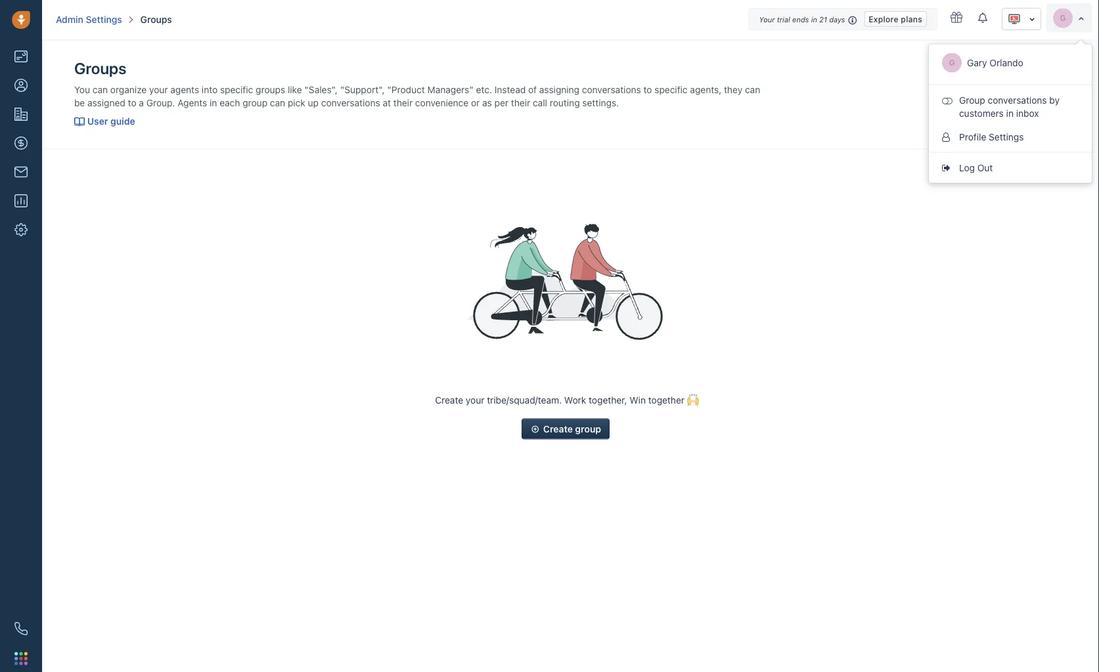 Task type: vqa. For each thing, say whether or not it's contained in the screenshot.
and
no



Task type: describe. For each thing, give the bounding box(es) containing it.
0 horizontal spatial can
[[93, 84, 108, 95]]

assigned
[[87, 97, 125, 108]]

user o image
[[942, 132, 953, 142]]

ends
[[792, 15, 809, 24]]

1 horizontal spatial can
[[270, 97, 285, 108]]

user guide link
[[74, 116, 135, 127]]

you
[[74, 84, 90, 95]]

group inside button
[[575, 424, 601, 435]]

work
[[564, 395, 586, 406]]

0 horizontal spatial conversations
[[321, 97, 380, 108]]

1 horizontal spatial ic_arrow_down image
[[1078, 15, 1085, 22]]

1 horizontal spatial your
[[466, 395, 485, 406]]

1 horizontal spatial to
[[644, 84, 652, 95]]

sign out image
[[942, 163, 953, 172]]

each
[[220, 97, 240, 108]]

1 their from the left
[[393, 97, 413, 108]]

settings.
[[582, 97, 619, 108]]

admin
[[56, 14, 83, 25]]

be
[[74, 97, 85, 108]]

freshworks switcher image
[[14, 653, 28, 666]]

phone image
[[14, 623, 28, 636]]

in inside groups you can organize your agents into specific groups like "sales", "support", "product managers" etc. instead of assigning conversations to specific agents, they can be assigned to a group. agents in each group can pick up conversations at their convenience or as per their call routing settings.
[[210, 97, 217, 108]]

ic_add_segment image
[[530, 422, 541, 437]]

1 horizontal spatial in
[[811, 15, 817, 24]]

together
[[648, 395, 685, 406]]

assigning
[[539, 84, 580, 95]]

into
[[202, 84, 218, 95]]

groups
[[256, 84, 285, 95]]

agents
[[178, 97, 207, 108]]

🙌
[[687, 395, 696, 406]]

"support",
[[340, 84, 385, 95]]

1 specific from the left
[[220, 84, 253, 95]]

explore plans
[[869, 14, 923, 24]]

group.
[[146, 97, 175, 108]]

2 their from the left
[[511, 97, 530, 108]]

they
[[724, 84, 743, 95]]

user guide
[[87, 116, 135, 126]]

user guide icon image
[[74, 117, 85, 127]]

create group
[[543, 424, 601, 435]]

"sales",
[[305, 84, 338, 95]]

your
[[759, 15, 775, 24]]

days
[[829, 15, 845, 24]]

group conversations by customers in inbox
[[959, 95, 1060, 119]]

customers
[[959, 108, 1004, 119]]

managers"
[[428, 84, 474, 95]]

0 horizontal spatial to
[[128, 97, 136, 108]]

2 horizontal spatial can
[[745, 84, 760, 95]]

groups for groups you can organize your agents into specific groups like "sales", "support", "product managers" etc. instead of assigning conversations to specific agents, they can be assigned to a group. agents in each group can pick up conversations at their convenience or as per their call routing settings.
[[74, 59, 126, 78]]

log
[[959, 162, 975, 173]]

1 horizontal spatial conversations
[[582, 84, 641, 95]]

call
[[533, 97, 547, 108]]

as
[[482, 97, 492, 108]]

routing
[[550, 97, 580, 108]]

or
[[471, 97, 480, 108]]

out
[[978, 162, 993, 173]]

groups you can organize your agents into specific groups like "sales", "support", "product managers" etc. instead of assigning conversations to specific agents, they can be assigned to a group. agents in each group can pick up conversations at their convenience or as per their call routing settings.
[[74, 59, 760, 108]]

admin settings
[[56, 14, 122, 25]]

group conversations by customers in inbox link
[[929, 88, 1092, 125]]



Task type: locate. For each thing, give the bounding box(es) containing it.
profile settings link
[[929, 125, 1092, 149]]

in inside group conversations by customers in inbox
[[1006, 108, 1014, 119]]

groups right settings
[[140, 14, 172, 25]]

per
[[495, 97, 509, 108]]

pick
[[288, 97, 305, 108]]

profile
[[959, 131, 987, 142]]

groups
[[140, 14, 172, 25], [74, 59, 126, 78]]

settings
[[989, 131, 1024, 142]]

log out
[[959, 162, 993, 173]]

can
[[93, 84, 108, 95], [745, 84, 760, 95], [270, 97, 285, 108]]

0 horizontal spatial group
[[243, 97, 268, 108]]

your inside groups you can organize your agents into specific groups like "sales", "support", "product managers" etc. instead of assigning conversations to specific agents, they can be assigned to a group. agents in each group can pick up conversations at their convenience or as per their call routing settings.
[[149, 84, 168, 95]]

0 horizontal spatial groups
[[74, 59, 126, 78]]

their down "product on the left top of page
[[393, 97, 413, 108]]

0 horizontal spatial ic_arrow_down image
[[1029, 14, 1036, 24]]

conversations up settings.
[[582, 84, 641, 95]]

agents,
[[690, 84, 722, 95]]

win
[[630, 395, 646, 406]]

inbox
[[1016, 108, 1039, 119]]

1 horizontal spatial create
[[543, 424, 573, 435]]

your trial ends in 21 days
[[759, 15, 845, 24]]

"product
[[387, 84, 425, 95]]

0 horizontal spatial your
[[149, 84, 168, 95]]

tribe/squad/team.
[[487, 395, 562, 406]]

agents
[[170, 84, 199, 95]]

create
[[435, 395, 463, 406], [543, 424, 573, 435]]

group
[[243, 97, 268, 108], [575, 424, 601, 435]]

specific left "agents," at the top right
[[655, 84, 688, 95]]

at
[[383, 97, 391, 108]]

explore plans button
[[864, 11, 927, 27]]

0 vertical spatial your
[[149, 84, 168, 95]]

their down instead
[[511, 97, 530, 108]]

2 horizontal spatial conversations
[[988, 95, 1047, 105]]

can right they
[[745, 84, 760, 95]]

to
[[644, 84, 652, 95], [128, 97, 136, 108]]

group down work
[[575, 424, 601, 435]]

conversations inside group conversations by customers in inbox
[[988, 95, 1047, 105]]

groups inside groups you can organize your agents into specific groups like "sales", "support", "product managers" etc. instead of assigning conversations to specific agents, they can be assigned to a group. agents in each group can pick up conversations at their convenience or as per their call routing settings.
[[74, 59, 126, 78]]

1 vertical spatial create
[[543, 424, 573, 435]]

2 horizontal spatial in
[[1006, 108, 1014, 119]]

in down into
[[210, 97, 217, 108]]

0 horizontal spatial their
[[393, 97, 413, 108]]

can up assigned
[[93, 84, 108, 95]]

like
[[288, 84, 302, 95]]

ic_info_icon image
[[849, 15, 858, 26]]

your
[[149, 84, 168, 95], [466, 395, 485, 406]]

1 horizontal spatial their
[[511, 97, 530, 108]]

conversations up inbox
[[988, 95, 1047, 105]]

0 vertical spatial to
[[644, 84, 652, 95]]

ic_arrow_down image
[[1029, 14, 1036, 24], [1078, 15, 1085, 22]]

their
[[393, 97, 413, 108], [511, 97, 530, 108]]

settings
[[86, 14, 122, 25]]

up
[[308, 97, 319, 108]]

menu containing group conversations by customers in inbox
[[929, 44, 1093, 184]]

admin settings link
[[56, 13, 122, 26]]

0 vertical spatial group
[[243, 97, 268, 108]]

in left inbox
[[1006, 108, 1014, 119]]

specific up "each"
[[220, 84, 253, 95]]

0 vertical spatial create
[[435, 395, 463, 406]]

0 vertical spatial groups
[[140, 14, 172, 25]]

groups up you
[[74, 59, 126, 78]]

plans
[[901, 14, 923, 24]]

convenience
[[415, 97, 469, 108]]

explore
[[869, 14, 899, 24]]

to left a
[[128, 97, 136, 108]]

1 vertical spatial to
[[128, 97, 136, 108]]

in left 21
[[811, 15, 817, 24]]

1 horizontal spatial group
[[575, 424, 601, 435]]

in
[[811, 15, 817, 24], [210, 97, 217, 108], [1006, 108, 1014, 119]]

0 horizontal spatial specific
[[220, 84, 253, 95]]

group down groups
[[243, 97, 268, 108]]

create your tribe/squad/team. work together, win together 🙌
[[435, 395, 696, 406]]

create for create your tribe/squad/team. work together, win together 🙌
[[435, 395, 463, 406]]

your up the 'group.' at the top of the page
[[149, 84, 168, 95]]

1 vertical spatial group
[[575, 424, 601, 435]]

instead
[[495, 84, 526, 95]]

organize
[[110, 84, 147, 95]]

create group button
[[522, 419, 610, 440]]

conversations
[[582, 84, 641, 95], [988, 95, 1047, 105], [321, 97, 380, 108]]

to left "agents," at the top right
[[644, 84, 652, 95]]

0 horizontal spatial in
[[210, 97, 217, 108]]

etc.
[[476, 84, 492, 95]]

specific
[[220, 84, 253, 95], [655, 84, 688, 95]]

can down groups
[[270, 97, 285, 108]]

group inside groups you can organize your agents into specific groups like "sales", "support", "product managers" etc. instead of assigning conversations to specific agents, they can be assigned to a group. agents in each group can pick up conversations at their convenience or as per their call routing settings.
[[243, 97, 268, 108]]

user
[[87, 116, 108, 126]]

your left tribe/squad/team.
[[466, 395, 485, 406]]

create for create group
[[543, 424, 573, 435]]

21
[[820, 15, 827, 24]]

log out link
[[929, 156, 1092, 180]]

trial
[[777, 15, 790, 24]]

groups for groups
[[140, 14, 172, 25]]

create inside button
[[543, 424, 573, 435]]

conversations down the "support",
[[321, 97, 380, 108]]

together,
[[589, 395, 627, 406]]

guide
[[110, 116, 135, 126]]

1 horizontal spatial specific
[[655, 84, 688, 95]]

1 vertical spatial your
[[466, 395, 485, 406]]

1 vertical spatial groups
[[74, 59, 126, 78]]

bell regular image
[[978, 11, 989, 24]]

missing translation "unavailable" for locale "en-us" image
[[1008, 12, 1021, 26]]

1 horizontal spatial groups
[[140, 14, 172, 25]]

2 specific from the left
[[655, 84, 688, 95]]

phone element
[[8, 616, 34, 643]]

by
[[1050, 95, 1060, 105]]

group
[[959, 95, 986, 105]]

0 horizontal spatial create
[[435, 395, 463, 406]]

of
[[528, 84, 537, 95]]

profile settings
[[959, 131, 1024, 142]]

menu
[[929, 44, 1093, 184]]

a
[[139, 97, 144, 108]]



